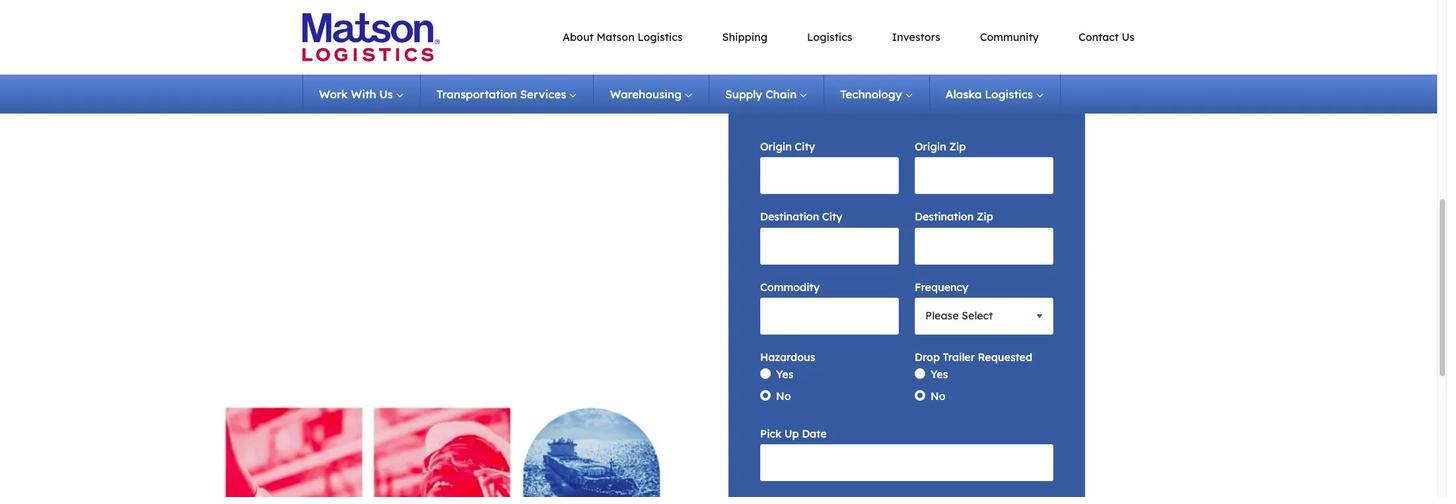 Task type: vqa. For each thing, say whether or not it's contained in the screenshot.
commodity text box
yes



Task type: describe. For each thing, give the bounding box(es) containing it.
zip for destination zip
[[977, 210, 993, 223]]

Yes radio
[[760, 368, 899, 390]]

investors link
[[892, 30, 940, 43]]

Destination Zip number field
[[915, 228, 1054, 265]]

1 horizontal spatial logistics
[[807, 30, 852, 43]]

transportation services link
[[421, 75, 594, 114]]

No radio
[[760, 390, 899, 412]]

technology link
[[825, 75, 930, 114]]

Origin Zip number field
[[915, 157, 1054, 194]]

community link
[[980, 30, 1039, 43]]

alaska logistics link
[[930, 75, 1061, 114]]

origin for origin city
[[760, 140, 792, 153]]

0 horizontal spatial logistics
[[638, 30, 683, 43]]

Destination City text field
[[760, 228, 899, 265]]

Origin City text field
[[760, 157, 899, 194]]

work
[[319, 87, 348, 101]]

yes for hazardous
[[776, 368, 794, 381]]

open
[[776, 65, 804, 78]]

investors
[[892, 30, 940, 43]]

about matson logistics link
[[563, 30, 683, 43]]

1 horizontal spatial us
[[1122, 30, 1135, 43]]

logistics link
[[807, 30, 852, 43]]

warehousing
[[610, 87, 682, 101]]

none checkbox containing yes
[[760, 368, 899, 412]]

city for origin city
[[795, 140, 815, 153]]

city for destination city
[[822, 210, 843, 223]]

yes for drop trailer requested
[[931, 368, 948, 381]]

alaska inside alaska logistics link
[[946, 87, 982, 101]]

contact us link
[[1079, 30, 1135, 43]]

pick
[[760, 427, 782, 441]]

drop
[[915, 351, 940, 364]]

supply chain link
[[709, 75, 825, 114]]

service
[[776, 102, 815, 116]]

transportation services
[[437, 87, 566, 101]]

contact us
[[1079, 30, 1135, 43]]



Task type: locate. For each thing, give the bounding box(es) containing it.
None checkbox
[[915, 368, 1054, 412]]

none checkbox containing yes
[[915, 368, 1054, 412]]

yes
[[776, 368, 794, 381], [931, 368, 948, 381]]

no
[[776, 390, 791, 403], [931, 390, 946, 403]]

origin zip
[[915, 140, 966, 153]]

0 vertical spatial us
[[1122, 30, 1135, 43]]

about
[[563, 30, 594, 43]]

matson
[[597, 30, 635, 43]]

1 no from the left
[[776, 390, 791, 403]]

destination for destination zip
[[915, 210, 974, 223]]

logistics down community link
[[985, 87, 1033, 101]]

no inside radio
[[776, 390, 791, 403]]

city
[[795, 140, 815, 153], [822, 210, 843, 223]]

1 horizontal spatial origin
[[915, 140, 946, 153]]

0 horizontal spatial destination
[[760, 210, 819, 223]]

destination for destination city
[[760, 210, 819, 223]]

1 horizontal spatial zip
[[977, 210, 993, 223]]

0 vertical spatial zip
[[949, 140, 966, 153]]

None checkbox
[[760, 368, 899, 412]]

no up up
[[776, 390, 791, 403]]

services
[[520, 87, 566, 101]]

menu containing work with us
[[303, 75, 1061, 114]]

zip up destination zip number field
[[977, 210, 993, 223]]

no inside option
[[931, 390, 946, 403]]

Commodity text field
[[760, 298, 899, 335]]

requested
[[978, 351, 1033, 364]]

0 horizontal spatial city
[[795, 140, 815, 153]]

origin city
[[760, 140, 815, 153]]

logistics right matson
[[638, 30, 683, 43]]

service to alaska
[[776, 102, 865, 116]]

0 horizontal spatial no
[[776, 390, 791, 403]]

1 horizontal spatial no
[[931, 390, 946, 403]]

date
[[802, 427, 827, 441]]

destination up destination zip number field
[[915, 210, 974, 223]]

No radio
[[915, 390, 1054, 412]]

0 vertical spatial alaska
[[946, 87, 982, 101]]

work with us link
[[303, 75, 421, 114]]

technology
[[840, 87, 902, 101]]

2 destination from the left
[[915, 210, 974, 223]]

supply
[[725, 87, 762, 101]]

no down drop
[[931, 390, 946, 403]]

logistics up open deck/flatbed/breakbulk/project
[[807, 30, 852, 43]]

1 destination from the left
[[760, 210, 819, 223]]

logistics
[[638, 30, 683, 43], [807, 30, 852, 43], [985, 87, 1033, 101]]

0 horizontal spatial yes
[[776, 368, 794, 381]]

contact
[[1079, 30, 1119, 43]]

Yes radio
[[915, 368, 1054, 390]]

origin down service
[[760, 140, 792, 153]]

destination city
[[760, 210, 843, 223]]

us right contact
[[1122, 30, 1135, 43]]

destination up destination city text field
[[760, 210, 819, 223]]

drop trailer requested
[[915, 351, 1033, 364]]

work with us
[[319, 87, 393, 101]]

chain
[[766, 87, 797, 101]]

about matson logistics
[[563, 30, 683, 43]]

commodity
[[760, 280, 820, 294]]

yes down drop
[[931, 368, 948, 381]]

0 vertical spatial menu
[[468, 29, 1135, 46]]

zip for origin zip
[[949, 140, 966, 153]]

origin up origin zip number field
[[915, 140, 946, 153]]

warehousing link
[[594, 75, 709, 114]]

city up destination city text field
[[822, 210, 843, 223]]

trailer
[[943, 351, 975, 364]]

1 horizontal spatial alaska
[[946, 87, 982, 101]]

menu
[[468, 29, 1135, 46], [303, 75, 1061, 114]]

open deck/flatbed/breakbulk/project
[[776, 65, 977, 78]]

no for hazardous
[[776, 390, 791, 403]]

up
[[785, 427, 799, 441]]

destination zip
[[915, 210, 993, 223]]

1 vertical spatial zip
[[977, 210, 993, 223]]

yes inside option
[[931, 368, 948, 381]]

origin
[[760, 140, 792, 153], [915, 140, 946, 153]]

0 horizontal spatial us
[[379, 87, 393, 101]]

alaska up origin zip
[[946, 87, 982, 101]]

1 yes from the left
[[776, 368, 794, 381]]

1 vertical spatial alaska
[[831, 102, 865, 116]]

1 vertical spatial menu
[[303, 75, 1061, 114]]

menu containing about matson logistics
[[468, 29, 1135, 46]]

zip
[[949, 140, 966, 153], [977, 210, 993, 223]]

0 horizontal spatial origin
[[760, 140, 792, 153]]

alaska
[[946, 87, 982, 101], [831, 102, 865, 116]]

zip up origin zip number field
[[949, 140, 966, 153]]

us right with
[[379, 87, 393, 101]]

frequency
[[915, 280, 969, 294]]

1 horizontal spatial destination
[[915, 210, 974, 223]]

0 horizontal spatial zip
[[949, 140, 966, 153]]

shipping
[[722, 30, 768, 43]]

2 no from the left
[[931, 390, 946, 403]]

1 origin from the left
[[760, 140, 792, 153]]

origin for origin zip
[[915, 140, 946, 153]]

expedited
[[776, 27, 828, 41]]

pick up date
[[760, 427, 827, 441]]

supply chain
[[725, 87, 797, 101]]

alaska right to
[[831, 102, 865, 116]]

us
[[1122, 30, 1135, 43], [379, 87, 393, 101]]

to
[[818, 102, 828, 116]]

2 origin from the left
[[915, 140, 946, 153]]

transportation
[[437, 87, 517, 101]]

no for drop trailer requested
[[931, 390, 946, 403]]

2 yes from the left
[[931, 368, 948, 381]]

with
[[351, 87, 376, 101]]

city up origin city text box on the top
[[795, 140, 815, 153]]

alaska logistics
[[946, 87, 1033, 101]]

1 horizontal spatial city
[[822, 210, 843, 223]]

0 horizontal spatial alaska
[[831, 102, 865, 116]]

1 vertical spatial city
[[822, 210, 843, 223]]

1 horizontal spatial yes
[[931, 368, 948, 381]]

destination
[[760, 210, 819, 223], [915, 210, 974, 223]]

1 vertical spatial us
[[379, 87, 393, 101]]

hazardous
[[760, 351, 815, 364]]

deck/flatbed/breakbulk/project
[[807, 65, 977, 78]]

yes down hazardous
[[776, 368, 794, 381]]

0 vertical spatial city
[[795, 140, 815, 153]]

shipping link
[[722, 30, 768, 43]]

Pick Up Date text field
[[760, 445, 1054, 482]]

yes inside radio
[[776, 368, 794, 381]]

community
[[980, 30, 1039, 43]]

2 horizontal spatial logistics
[[985, 87, 1033, 101]]



